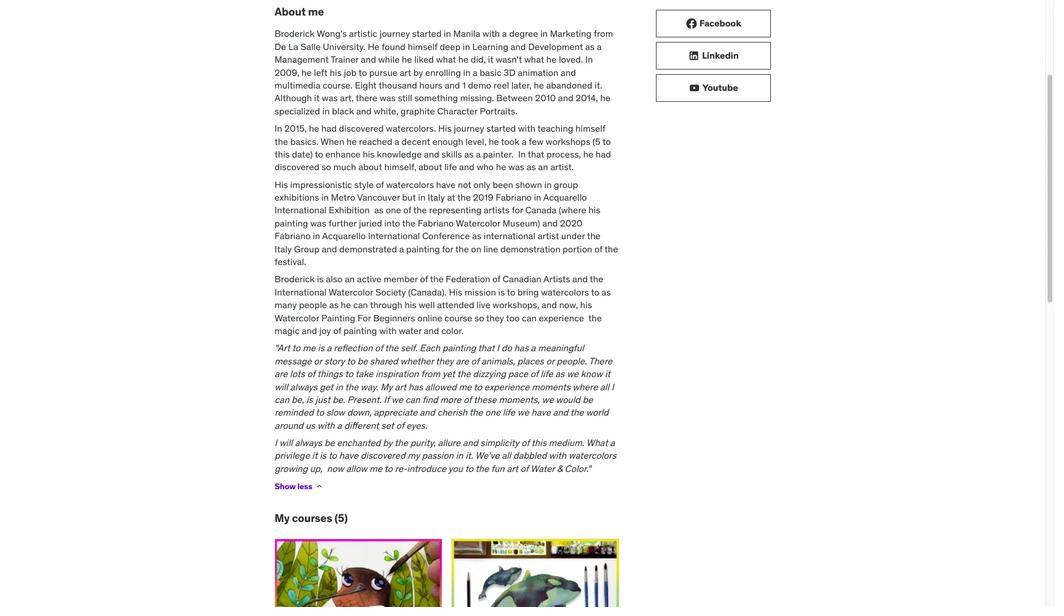 Task type: describe. For each thing, give the bounding box(es) containing it.
we right if
[[392, 394, 403, 405]]

workshops
[[546, 135, 591, 147]]

2 vertical spatial fabriano
[[275, 230, 311, 242]]

specialized
[[275, 105, 320, 117]]

a left degree
[[502, 28, 507, 39]]

the down these
[[470, 407, 483, 418]]

the left 'on'
[[456, 243, 469, 254]]

to down reflection
[[347, 355, 355, 367]]

1 what from the left
[[436, 54, 456, 65]]

to up now
[[329, 450, 337, 461]]

he inside the "broderick is also an active member of the federation of canadian artists and the international watercolor society (canada). his mission is to bring watercolors to as many people as he can through his well attended live workshops, and now, his watercolor painting for beginners online course so they too can experience  the magic and joy of painting with water and color."
[[341, 299, 351, 311]]

he left "took" on the left top of the page
[[489, 135, 499, 147]]

1 vertical spatial are
[[275, 368, 288, 379]]

is down joy
[[318, 342, 325, 354]]

0 vertical spatial i
[[497, 342, 500, 354]]

people.
[[557, 355, 587, 367]]

of down dabbled
[[521, 463, 529, 474]]

his inside his impressionistic style of watercolors have not only been shown in group exhibitions in metro vancouver but in italy at the 2019 fabriano in acquarello international exhibition  as one of the representing artists for canada (where his painting was further juried into the fabriano watercolor museum) and 2020 fabriano in acquarello international conference as international artist under the italy group and demonstrated a painting for the on line demonstration portion of the festival.
[[275, 179, 288, 190]]

and up artist
[[543, 217, 558, 229]]

of up 'mission'
[[493, 273, 501, 285]]

"art
[[275, 342, 290, 354]]

international inside the "broderick is also an active member of the federation of canadian artists and the international watercolor society (canada). his mission is to bring watercolors to as many people as he can through his well attended live workshops, and now, his watercolor painting for beginners online course so they too can experience  the magic and joy of painting with water and color."
[[275, 286, 327, 298]]

he right the 2014,
[[601, 92, 611, 104]]

development
[[528, 41, 583, 52]]

2 or from the left
[[546, 355, 555, 367]]

medium.
[[549, 437, 585, 448]]

reflection
[[334, 342, 373, 354]]

only
[[474, 179, 491, 190]]

decent
[[402, 135, 430, 147]]

facebook
[[700, 17, 742, 29]]

3d
[[504, 66, 516, 78]]

2009,
[[275, 66, 299, 78]]

with inside broderick wong's artistic journey started in manila with a degree in marketing from de la salle university. he found himself deep in learning and development as a management trainer and while he liked what he did, it wasn't what he loved. in 2009, he left his job to pursue art by enrolling in a basic 3d animation and multimedia course. eight thousand hours and 1 demo reel later, he abandoned it. although it was art, there was still something missing. between 2010 and 2014, he specialized in black and white, graphite character portraits.
[[483, 28, 500, 39]]

of up shared
[[375, 342, 383, 354]]

exhibitions
[[275, 191, 319, 203]]

we've
[[475, 450, 500, 461]]

to left re-
[[385, 463, 393, 474]]

just
[[315, 394, 331, 405]]

we down moments
[[542, 394, 554, 405]]

watercolor inside his impressionistic style of watercolors have not only been shown in group exhibitions in metro vancouver but in italy at the 2019 fabriano in acquarello international exhibition  as one of the representing artists for canada (where his painting was further juried into the fabriano watercolor museum) and 2020 fabriano in acquarello international conference as international artist under the italy group and demonstrated a painting for the on line demonstration portion of the festival.
[[456, 217, 501, 229]]

portraits.
[[480, 105, 518, 117]]

manila
[[454, 28, 481, 39]]

to up message
[[292, 342, 301, 354]]

i inside i will always be enchanted by the purity, allure and simplicity of this medium. what a privilege it is to have discovered my passion in it. we've all dabbled with watercolors growing up,  now allow me to re-introduce you to the fun art of water & color."
[[275, 437, 277, 448]]

meaningful
[[538, 342, 584, 354]]

art inside i will always be enchanted by the purity, allure and simplicity of this medium. what a privilege it is to have discovered my passion in it. we've all dabbled with watercolors growing up,  now allow me to re-introduce you to the fun art of water & color."
[[507, 463, 519, 474]]

his left well
[[405, 299, 417, 311]]

1 vertical spatial fabriano
[[418, 217, 454, 229]]

too
[[506, 312, 520, 323]]

this inside i will always be enchanted by the purity, allure and simplicity of this medium. what a privilege it is to have discovered my passion in it. we've all dabbled with watercolors growing up,  now allow me to re-introduce you to the fun art of water & color."
[[532, 437, 547, 448]]

graphite
[[401, 105, 435, 117]]

festival.
[[275, 256, 306, 267]]

pace
[[508, 368, 528, 379]]

broderick for la
[[275, 28, 315, 39]]

we down people.
[[567, 368, 579, 379]]

small image for linkedin
[[689, 50, 700, 62]]

so inside the "broderick is also an active member of the federation of canadian artists and the international watercolor society (canada). his mission is to bring watercolors to as many people as he can through his well attended live workshops, and now, his watercolor painting for beginners online course so they too can experience  the magic and joy of painting with water and color."
[[475, 312, 484, 323]]

to right date)
[[315, 148, 323, 160]]

painting inside the "broderick is also an active member of the federation of canadian artists and the international watercolor society (canada). his mission is to bring watercolors to as many people as he can through his well attended live workshops, and now, his watercolor painting for beginners online course so they too can experience  the magic and joy of painting with water and color."
[[344, 325, 377, 336]]

art inside the "art to me is a reflection of the self. each painting that i do has a meaningful message or story to be shared whether they are of animals, places or people. there are lots of things to take inspiration from yet the dizzying pace of life as we know it will always get in the way. my art has allowed me to experience moments where all i can be, is just be. present. if we can find more of these moments, we would be reminded to slow down, appreciate and cherish the one life we have and the world around us with a different set of eyes.
[[395, 381, 406, 392]]

he left "liked"
[[402, 54, 412, 65]]

youtube
[[703, 82, 739, 93]]

course.
[[323, 79, 353, 91]]

enough
[[433, 135, 464, 147]]

black
[[332, 105, 354, 117]]

what
[[587, 437, 608, 448]]

abandoned
[[547, 79, 593, 91]]

me inside i will always be enchanted by the purity, allure and simplicity of this medium. what a privilege it is to have discovered my passion in it. we've all dabbled with watercolors growing up,  now allow me to re-introduce you to the fun art of water & color."
[[370, 463, 383, 474]]

1 vertical spatial international
[[368, 230, 420, 242]]

broderick for international
[[275, 273, 315, 285]]

but
[[402, 191, 416, 203]]

an inside the "broderick is also an active member of the federation of canadian artists and the international watercolor society (canada). his mission is to bring watercolors to as many people as he can through his well attended live workshops, and now, his watercolor painting for beginners online course so they too can experience  the magic and joy of painting with water and color."
[[345, 273, 355, 285]]

the right portion
[[605, 243, 618, 254]]

in left group
[[545, 179, 552, 190]]

watercolors inside i will always be enchanted by the purity, allure and simplicity of this medium. what a privilege it is to have discovered my passion in it. we've all dabbled with watercolors growing up,  now allow me to re-introduce you to the fun art of water & color."
[[569, 450, 617, 461]]

to right you
[[465, 463, 474, 474]]

slow
[[327, 407, 345, 418]]

more
[[440, 394, 462, 405]]

1 vertical spatial italy
[[275, 243, 292, 254]]

life inside the in 2015, he had discovered watercolors. his journey started with teaching himself the basics. when he reached a decent enough level, he took a few workshops (5 to this date) to enhance his knowledge and skills as a painter.  in that process, he had discovered so much about himself, about life and who he was as an artist.
[[445, 161, 457, 173]]

me up the more
[[459, 381, 472, 392]]

watercolors inside his impressionistic style of watercolors have not only been shown in group exhibitions in metro vancouver but in italy at the 2019 fabriano in acquarello international exhibition  as one of the representing artists for canada (where his painting was further juried into the fabriano watercolor museum) and 2020 fabriano in acquarello international conference as international artist under the italy group and demonstrated a painting for the on line demonstration portion of the festival.
[[386, 179, 434, 190]]

1 horizontal spatial italy
[[428, 191, 445, 203]]

know
[[581, 368, 603, 379]]

the down would
[[571, 407, 584, 418]]

privilege
[[275, 450, 310, 461]]

for
[[358, 312, 371, 323]]

2014,
[[576, 92, 598, 104]]

of right "lots"
[[307, 368, 315, 379]]

will inside the "art to me is a reflection of the self. each painting that i do has a meaningful message or story to be shared whether they are of animals, places or people. there are lots of things to take inspiration from yet the dizzying pace of life as we know it will always get in the way. my art has allowed me to experience moments where all i can be, is just be. present. if we can find more of these moments, we would be reminded to slow down, appreciate and cherish the one life we have and the world around us with a different set of eyes.
[[275, 381, 288, 392]]

he down (5
[[584, 148, 594, 160]]

simplicity
[[481, 437, 519, 448]]

and right group
[[322, 243, 337, 254]]

artists
[[544, 273, 571, 285]]

reel
[[494, 79, 509, 91]]

eight
[[355, 79, 377, 91]]

shown
[[516, 179, 542, 190]]

2019
[[473, 191, 494, 203]]

art,
[[340, 92, 354, 104]]

and up not
[[459, 161, 475, 173]]

that inside the in 2015, he had discovered watercolors. his journey started with teaching himself the basics. when he reached a decent enough level, he took a few workshops (5 to this date) to enhance his knowledge and skills as a painter.  in that process, he had discovered so much about himself, about life and who he was as an artist.
[[528, 148, 545, 160]]

of down the places
[[531, 368, 539, 379]]

0 vertical spatial fabriano
[[496, 191, 532, 203]]

wasn't
[[496, 54, 522, 65]]

1 horizontal spatial life
[[503, 407, 516, 418]]

the right the into
[[402, 217, 416, 229]]

of up vancouver
[[376, 179, 384, 190]]

i will always be enchanted by the purity, allure and simplicity of this medium. what a privilege it is to have discovered my passion in it. we've all dabbled with watercolors growing up,  now allow me to re-introduce you to the fun art of water & color."
[[275, 437, 617, 474]]

the left way.
[[345, 381, 359, 392]]

under
[[562, 230, 585, 242]]

he left did,
[[459, 54, 469, 65]]

missing.
[[461, 92, 494, 104]]

and inside i will always be enchanted by the purity, allure and simplicity of this medium. what a privilege it is to have discovered my passion in it. we've all dabbled with watercolors growing up,  now allow me to re-introduce you to the fun art of water & color."
[[463, 437, 478, 448]]

online
[[418, 312, 443, 323]]

artists
[[484, 204, 510, 216]]

of up (canada).
[[420, 273, 428, 285]]

you
[[449, 463, 463, 474]]

to down just
[[316, 407, 324, 418]]

painting down exhibitions
[[275, 217, 308, 229]]

a down level,
[[476, 148, 481, 160]]

to down portion
[[591, 286, 600, 298]]

is right the be,
[[307, 394, 313, 405]]

journey inside the in 2015, he had discovered watercolors. his journey started with teaching himself the basics. when he reached a decent enough level, he took a few workshops (5 to this date) to enhance his knowledge and skills as a painter.  in that process, he had discovered so much about himself, about life and who he was as an artist.
[[454, 122, 485, 134]]

the down but
[[414, 204, 427, 216]]

0 horizontal spatial acquarello
[[322, 230, 366, 242]]

is up workshops,
[[499, 286, 505, 298]]

1 horizontal spatial has
[[514, 342, 529, 354]]

with inside i will always be enchanted by the purity, allure and simplicity of this medium. what a privilege it is to have discovered my passion in it. we've all dabbled with watercolors growing up,  now allow me to re-introduce you to the fun art of water & color."
[[549, 450, 567, 461]]

color."
[[565, 463, 591, 474]]

the up my
[[395, 437, 408, 448]]

his inside the in 2015, he had discovered watercolors. his journey started with teaching himself the basics. when he reached a decent enough level, he took a few workshops (5 to this date) to enhance his knowledge and skills as a painter.  in that process, he had discovered so much about himself, about life and who he was as an artist.
[[363, 148, 375, 160]]

with inside the "broderick is also an active member of the federation of canadian artists and the international watercolor society (canada). his mission is to bring watercolors to as many people as he can through his well attended live workshops, and now, his watercolor painting for beginners online course so they too can experience  the magic and joy of painting with water and color."
[[379, 325, 397, 336]]

white,
[[374, 105, 399, 117]]

of right joy
[[333, 325, 341, 336]]

he down management
[[302, 66, 312, 78]]

dabbled
[[514, 450, 547, 461]]

artist.
[[551, 161, 574, 173]]

and left joy
[[302, 325, 317, 336]]

and down abandoned
[[558, 92, 574, 104]]

will inside i will always be enchanted by the purity, allure and simplicity of this medium. what a privilege it is to have discovered my passion in it. we've all dabbled with watercolors growing up,  now allow me to re-introduce you to the fun art of water & color."
[[279, 437, 293, 448]]

of up dabbled
[[522, 437, 530, 448]]

2010
[[535, 92, 556, 104]]

it down multimedia on the left top
[[314, 92, 320, 104]]

it inside the "art to me is a reflection of the self. each painting that i do has a meaningful message or story to be shared whether they are of animals, places or people. there are lots of things to take inspiration from yet the dizzying pace of life as we know it will always get in the way. my art has allowed me to experience moments where all i can be, is just be. present. if we can find more of these moments, we would be reminded to slow down, appreciate and cherish the one life we have and the world around us with a different set of eyes.
[[605, 368, 611, 379]]

a down slow
[[337, 419, 342, 431]]

get
[[320, 381, 333, 392]]

an inside the in 2015, he had discovered watercolors. his journey started with teaching himself the basics. when he reached a decent enough level, he took a few workshops (5 to this date) to enhance his knowledge and skills as a painter.  in that process, he had discovered so much about himself, about life and who he was as an artist.
[[539, 161, 549, 173]]

was down course.
[[322, 92, 338, 104]]

a up the places
[[531, 342, 536, 354]]

federation
[[446, 273, 491, 285]]

to up these
[[474, 381, 482, 392]]

xsmall image
[[315, 482, 324, 491]]

1 horizontal spatial for
[[512, 204, 523, 216]]

in down manila at left
[[463, 41, 470, 52]]

now
[[327, 463, 344, 474]]

discovered inside i will always be enchanted by the purity, allure and simplicity of this medium. what a privilege it is to have discovered my passion in it. we've all dabbled with watercolors growing up,  now allow me to re-introduce you to the fun art of water & color."
[[361, 450, 406, 461]]

joy
[[319, 325, 331, 336]]

0 horizontal spatial had
[[322, 122, 337, 134]]

knowledge
[[377, 148, 422, 160]]

the up shared
[[385, 342, 399, 354]]

there
[[589, 355, 613, 367]]

can right too
[[522, 312, 537, 323]]

it right did,
[[488, 54, 494, 65]]

2 horizontal spatial be
[[583, 394, 593, 405]]

facebook link
[[656, 10, 771, 37]]

a down did,
[[473, 66, 478, 78]]

de
[[275, 41, 286, 52]]

world
[[586, 407, 609, 418]]

self.
[[401, 342, 418, 354]]

take
[[356, 368, 374, 379]]

way.
[[361, 381, 379, 392]]

a inside i will always be enchanted by the purity, allure and simplicity of this medium. what a privilege it is to have discovered my passion in it. we've all dabbled with watercolors growing up,  now allow me to re-introduce you to the fun art of water & color."
[[610, 437, 615, 448]]

reached
[[359, 135, 393, 147]]

teaching
[[538, 122, 574, 134]]

animals,
[[482, 355, 515, 367]]

2020
[[560, 217, 583, 229]]

watercolors inside the "broderick is also an active member of the federation of canadian artists and the international watercolor society (canada). his mission is to bring watercolors to as many people as he can through his well attended live workshops, and now, his watercolor painting for beginners online course so they too can experience  the magic and joy of painting with water and color."
[[541, 286, 589, 298]]

journey inside broderick wong's artistic journey started in manila with a degree in marketing from de la salle university. he found himself deep in learning and development as a management trainer and while he liked what he did, it wasn't what he loved. in 2009, he left his job to pursue art by enrolling in a basic 3d animation and multimedia course. eight thousand hours and 1 demo reel later, he abandoned it. although it was art, there was still something missing. between 2010 and 2014, he specialized in black and white, graphite character portraits.
[[380, 28, 410, 39]]

1
[[463, 79, 466, 91]]

us
[[306, 419, 315, 431]]

they inside the "art to me is a reflection of the self. each painting that i do has a meaningful message or story to be shared whether they are of animals, places or people. there are lots of things to take inspiration from yet the dizzying pace of life as we know it will always get in the way. my art has allowed me to experience moments where all i can be, is just be. present. if we can find more of these moments, we would be reminded to slow down, appreciate and cherish the one life we have and the world around us with a different set of eyes.
[[436, 355, 454, 367]]

of up dizzying on the left of page
[[471, 355, 479, 367]]

in down impressionistic
[[322, 191, 329, 203]]

in up canada
[[534, 191, 542, 203]]

and left now,
[[542, 299, 557, 311]]

it. inside i will always be enchanted by the purity, allure and simplicity of this medium. what a privilege it is to have discovered my passion in it. we've all dabbled with watercolors growing up,  now allow me to re-introduce you to the fun art of water & color."
[[466, 450, 473, 461]]

his inside his impressionistic style of watercolors have not only been shown in group exhibitions in metro vancouver but in italy at the 2019 fabriano in acquarello international exhibition  as one of the representing artists for canada (where his painting was further juried into the fabriano watercolor museum) and 2020 fabriano in acquarello international conference as international artist under the italy group and demonstrated a painting for the on line demonstration portion of the festival.
[[589, 204, 601, 216]]

still
[[398, 92, 413, 104]]

can up for
[[353, 299, 368, 311]]

style
[[355, 179, 374, 190]]

lots
[[290, 368, 305, 379]]

one inside the "art to me is a reflection of the self. each painting that i do has a meaningful message or story to be shared whether they are of animals, places or people. there are lots of things to take inspiration from yet the dizzying pace of life as we know it will always get in the way. my art has allowed me to experience moments where all i can be, is just be. present. if we can find more of these moments, we would be reminded to slow down, appreciate and cherish the one life we have and the world around us with a different set of eyes.
[[485, 407, 501, 418]]

to up workshops,
[[507, 286, 516, 298]]

degree
[[510, 28, 539, 39]]

to right (5
[[603, 135, 611, 147]]

this inside the in 2015, he had discovered watercolors. his journey started with teaching himself the basics. when he reached a decent enough level, he took a few workshops (5 to this date) to enhance his knowledge and skills as a painter.  in that process, he had discovered so much about himself, about life and who he was as an artist.
[[275, 148, 290, 160]]

me right about
[[308, 4, 324, 18]]

down,
[[347, 407, 372, 418]]

not
[[458, 179, 472, 190]]

management
[[275, 54, 329, 65]]

of right portion
[[595, 243, 603, 254]]

story
[[324, 355, 345, 367]]

in up 1
[[463, 66, 471, 78]]

trainer
[[331, 54, 359, 65]]

la
[[289, 41, 298, 52]]

he right 'who'
[[496, 161, 507, 173]]

group
[[554, 179, 578, 190]]

and down degree
[[511, 41, 526, 52]]

and up abandoned
[[561, 66, 576, 78]]

we down moments,
[[518, 407, 529, 418]]

my
[[408, 450, 420, 461]]

he down 'development'
[[547, 54, 557, 65]]

1 vertical spatial discovered
[[275, 161, 320, 173]]

the right at
[[458, 191, 471, 203]]

many
[[275, 299, 297, 311]]

and down would
[[553, 407, 569, 418]]

his right now,
[[581, 299, 592, 311]]

and left 'skills'
[[424, 148, 440, 160]]

in up group
[[313, 230, 320, 242]]

basic
[[480, 66, 502, 78]]

to inside broderick wong's artistic journey started in manila with a degree in marketing from de la salle university. he found himself deep in learning and development as a management trainer and while he liked what he did, it wasn't what he loved. in 2009, he left his job to pursue art by enrolling in a basic 3d animation and multimedia course. eight thousand hours and 1 demo reel later, he abandoned it. although it was art, there was still something missing. between 2010 and 2014, he specialized in black and white, graphite character portraits.
[[359, 66, 367, 78]]

dizzying
[[473, 368, 506, 379]]

2 horizontal spatial life
[[541, 368, 553, 379]]

through
[[370, 299, 403, 311]]

0 vertical spatial discovered
[[339, 122, 384, 134]]

1 vertical spatial i
[[612, 381, 614, 392]]

(5)
[[335, 511, 348, 525]]

attended
[[437, 299, 475, 311]]

it inside i will always be enchanted by the purity, allure and simplicity of this medium. what a privilege it is to have discovered my passion in it. we've all dabbled with watercolors growing up,  now allow me to re-introduce you to the fun art of water & color."
[[312, 450, 318, 461]]

in 2015, he had discovered watercolors. his journey started with teaching himself the basics. when he reached a decent enough level, he took a few workshops (5 to this date) to enhance his knowledge and skills as a painter.  in that process, he had discovered so much about himself, about life and who he was as an artist.
[[275, 122, 611, 173]]

group
[[294, 243, 320, 254]]

can left find
[[406, 394, 420, 405]]

1 vertical spatial has
[[409, 381, 423, 392]]



Task type: locate. For each thing, give the bounding box(es) containing it.
2 vertical spatial discovered
[[361, 450, 406, 461]]

1 vertical spatial watercolor
[[329, 286, 373, 298]]

demonstrated
[[339, 243, 397, 254]]

fabriano
[[496, 191, 532, 203], [418, 217, 454, 229], [275, 230, 311, 242]]

1 horizontal spatial so
[[475, 312, 484, 323]]

re-
[[395, 463, 407, 474]]

in up 'development'
[[541, 28, 548, 39]]

0 vertical spatial be
[[358, 355, 368, 367]]

or down meaningful
[[546, 355, 555, 367]]

broderick inside broderick wong's artistic journey started in manila with a degree in marketing from de la salle university. he found himself deep in learning and development as a management trainer and while he liked what he did, it wasn't what he loved. in 2009, he left his job to pursue art by enrolling in a basic 3d animation and multimedia course. eight thousand hours and 1 demo reel later, he abandoned it. although it was art, there was still something missing. between 2010 and 2014, he specialized in black and white, graphite character portraits.
[[275, 28, 315, 39]]

0 vertical spatial broderick
[[275, 28, 315, 39]]

0 vertical spatial has
[[514, 342, 529, 354]]

0 horizontal spatial in
[[275, 122, 282, 134]]

0 vertical spatial that
[[528, 148, 545, 160]]

the up there
[[589, 312, 602, 323]]

all inside i will always be enchanted by the purity, allure and simplicity of this medium. what a privilege it is to have discovered my passion in it. we've all dabbled with watercolors growing up,  now allow me to re-introduce you to the fun art of water & color."
[[502, 450, 511, 461]]

with right us
[[318, 419, 335, 431]]

2 vertical spatial his
[[449, 286, 463, 298]]

a up story
[[327, 342, 332, 354]]

a left few
[[522, 135, 527, 147]]

as inside the "art to me is a reflection of the self. each painting that i do has a meaningful message or story to be shared whether they are of animals, places or people. there are lots of things to take inspiration from yet the dizzying pace of life as we know it will always get in the way. my art has allowed me to experience moments where all i can be, is just be. present. if we can find more of these moments, we would be reminded to slow down, appreciate and cherish the one life we have and the world around us with a different set of eyes.
[[556, 368, 565, 379]]

and down find
[[420, 407, 435, 418]]

about
[[275, 4, 306, 18]]

0 horizontal spatial for
[[442, 243, 454, 254]]

1 horizontal spatial my
[[381, 381, 393, 392]]

"art to me is a reflection of the self. each painting that i do has a meaningful message or story to be shared whether they are of animals, places or people. there are lots of things to take inspiration from yet the dizzying pace of life as we know it will always get in the way. my art has allowed me to experience moments where all i can be, is just be. present. if we can find more of these moments, we would be reminded to slow down, appreciate and cherish the one life we have and the world around us with a different set of eyes.
[[275, 342, 614, 431]]

and down he
[[361, 54, 376, 65]]

was up shown
[[509, 161, 525, 173]]

1 horizontal spatial this
[[532, 437, 547, 448]]

1 horizontal spatial i
[[497, 342, 500, 354]]

of right set
[[396, 419, 404, 431]]

he up painting
[[341, 299, 351, 311]]

multimedia
[[275, 79, 321, 91]]

1 or from the left
[[314, 355, 322, 367]]

1 vertical spatial it.
[[466, 450, 473, 461]]

all inside the "art to me is a reflection of the self. each painting that i do has a meaningful message or story to be shared whether they are of animals, places or people. there are lots of things to take inspiration from yet the dizzying pace of life as we know it will always get in the way. my art has allowed me to experience moments where all i can be, is just be. present. if we can find more of these moments, we would be reminded to slow down, appreciate and cherish the one life we have and the world around us with a different set of eyes.
[[600, 381, 610, 392]]

and down "online"
[[424, 325, 439, 336]]

i right where on the right of page
[[612, 381, 614, 392]]

watercolors up now,
[[541, 286, 589, 298]]

he
[[402, 54, 412, 65], [459, 54, 469, 65], [547, 54, 557, 65], [302, 66, 312, 78], [534, 79, 544, 91], [601, 92, 611, 104], [309, 122, 319, 134], [347, 135, 357, 147], [489, 135, 499, 147], [584, 148, 594, 160], [496, 161, 507, 173], [341, 299, 351, 311]]

0 horizontal spatial that
[[478, 342, 495, 354]]

allow
[[346, 463, 367, 474]]

0 horizontal spatial i
[[275, 437, 277, 448]]

have inside i will always be enchanted by the purity, allure and simplicity of this medium. what a privilege it is to have discovered my passion in it. we've all dabbled with watercolors growing up,  now allow me to re-introduce you to the fun art of water & color."
[[339, 450, 359, 461]]

0 horizontal spatial what
[[436, 54, 456, 65]]

was left 'further'
[[311, 217, 327, 229]]

it. left we've
[[466, 450, 473, 461]]

italy left at
[[428, 191, 445, 203]]

international down the into
[[368, 230, 420, 242]]

had up the when
[[322, 122, 337, 134]]

his inside the in 2015, he had discovered watercolors. his journey started with teaching himself the basics. when he reached a decent enough level, he took a few workshops (5 to this date) to enhance his knowledge and skills as a painter.  in that process, he had discovered so much about himself, about life and who he was as an artist.
[[438, 122, 452, 134]]

0 vertical spatial are
[[456, 355, 469, 367]]

passion
[[422, 450, 454, 461]]

0 horizontal spatial life
[[445, 161, 457, 173]]

vancouver
[[357, 191, 400, 203]]

a inside his impressionistic style of watercolors have not only been shown in group exhibitions in metro vancouver but in italy at the 2019 fabriano in acquarello international exhibition  as one of the representing artists for canada (where his painting was further juried into the fabriano watercolor museum) and 2020 fabriano in acquarello international conference as international artist under the italy group and demonstrated a painting for the on line demonstration portion of the festival.
[[400, 243, 404, 254]]

with up learning
[[483, 28, 500, 39]]

his inside broderick wong's artistic journey started in manila with a degree in marketing from de la salle university. he found himself deep in learning and development as a management trainer and while he liked what he did, it wasn't what he loved. in 2009, he left his job to pursue art by enrolling in a basic 3d animation and multimedia course. eight thousand hours and 1 demo reel later, he abandoned it. although it was art, there was still something missing. between 2010 and 2014, he specialized in black and white, graphite character portraits.
[[330, 66, 342, 78]]

1 horizontal spatial an
[[539, 161, 549, 173]]

acquarello down group
[[544, 191, 587, 203]]

himself up "liked"
[[408, 41, 438, 52]]

with down "beginners"
[[379, 325, 397, 336]]

1 vertical spatial had
[[596, 148, 611, 160]]

0 horizontal spatial journey
[[380, 28, 410, 39]]

metro
[[331, 191, 355, 203]]

so
[[322, 161, 331, 173], [475, 312, 484, 323]]

each
[[420, 342, 440, 354]]

line
[[484, 243, 499, 254]]

painting down for
[[344, 325, 377, 336]]

small image left youtube
[[689, 82, 701, 94]]

&
[[557, 463, 563, 474]]

1 vertical spatial have
[[532, 407, 551, 418]]

0 vertical spatial art
[[400, 66, 411, 78]]

0 horizontal spatial are
[[275, 368, 288, 379]]

a right 'development'
[[597, 41, 602, 52]]

0 vertical spatial acquarello
[[544, 191, 587, 203]]

society
[[376, 286, 406, 298]]

is right privilege
[[320, 450, 327, 461]]

in left black
[[323, 105, 330, 117]]

pursue
[[369, 66, 398, 78]]

job
[[344, 66, 357, 78]]

was
[[322, 92, 338, 104], [380, 92, 396, 104], [509, 161, 525, 173], [311, 217, 327, 229]]

painting inside the "art to me is a reflection of the self. each painting that i do has a meaningful message or story to be shared whether they are of animals, places or people. there are lots of things to take inspiration from yet the dizzying pace of life as we know it will always get in the way. my art has allowed me to experience moments where all i can be, is just be. present. if we can find more of these moments, we would be reminded to slow down, appreciate and cherish the one life we have and the world around us with a different set of eyes.
[[443, 342, 476, 354]]

he down animation
[[534, 79, 544, 91]]

discovered down date)
[[275, 161, 320, 173]]

journey up level,
[[454, 122, 485, 134]]

the down we've
[[476, 463, 489, 474]]

1 vertical spatial acquarello
[[322, 230, 366, 242]]

eyes.
[[407, 419, 428, 431]]

took
[[501, 135, 520, 147]]

by down set
[[383, 437, 393, 448]]

marketing
[[550, 28, 592, 39]]

1 horizontal spatial about
[[419, 161, 443, 173]]

an left artist.
[[539, 161, 549, 173]]

by inside broderick wong's artistic journey started in manila with a degree in marketing from de la salle university. he found himself deep in learning and development as a management trainer and while he liked what he did, it wasn't what he loved. in 2009, he left his job to pursue art by enrolling in a basic 3d animation and multimedia course. eight thousand hours and 1 demo reel later, he abandoned it. although it was art, there was still something missing. between 2010 and 2014, he specialized in black and white, graphite character portraits.
[[414, 66, 423, 78]]

fabriano down been
[[496, 191, 532, 203]]

by inside i will always be enchanted by the purity, allure and simplicity of this medium. what a privilege it is to have discovered my passion in it. we've all dabbled with watercolors growing up,  now allow me to re-introduce you to the fun art of water & color."
[[383, 437, 393, 448]]

art inside broderick wong's artistic journey started in manila with a degree in marketing from de la salle university. he found himself deep in learning and development as a management trainer and while he liked what he did, it wasn't what he loved. in 2009, he left his job to pursue art by enrolling in a basic 3d animation and multimedia course. eight thousand hours and 1 demo reel later, he abandoned it. although it was art, there was still something missing. between 2010 and 2014, he specialized in black and white, graphite character portraits.
[[400, 66, 411, 78]]

himself inside broderick wong's artistic journey started in manila with a degree in marketing from de la salle university. he found himself deep in learning and development as a management trainer and while he liked what he did, it wasn't what he loved. in 2009, he left his job to pursue art by enrolling in a basic 3d animation and multimedia course. eight thousand hours and 1 demo reel later, he abandoned it. although it was art, there was still something missing. between 2010 and 2014, he specialized in black and white, graphite character portraits.
[[408, 41, 438, 52]]

can
[[353, 299, 368, 311], [522, 312, 537, 323], [275, 394, 290, 405], [406, 394, 420, 405]]

will
[[275, 381, 288, 392], [279, 437, 293, 448]]

in inside broderick wong's artistic journey started in manila with a degree in marketing from de la salle university. he found himself deep in learning and development as a management trainer and while he liked what he did, it wasn't what he loved. in 2009, he left his job to pursue art by enrolling in a basic 3d animation and multimedia course. eight thousand hours and 1 demo reel later, he abandoned it. although it was art, there was still something missing. between 2010 and 2014, he specialized in black and white, graphite character portraits.
[[586, 54, 593, 65]]

it. inside broderick wong's artistic journey started in manila with a degree in marketing from de la salle university. he found himself deep in learning and development as a management trainer and while he liked what he did, it wasn't what he loved. in 2009, he left his job to pursue art by enrolling in a basic 3d animation and multimedia course. eight thousand hours and 1 demo reel later, he abandoned it. although it was art, there was still something missing. between 2010 and 2014, he specialized in black and white, graphite character portraits.
[[595, 79, 603, 91]]

0 horizontal spatial from
[[421, 368, 441, 379]]

this left date)
[[275, 148, 290, 160]]

around
[[275, 419, 304, 431]]

started inside the in 2015, he had discovered watercolors. his journey started with teaching himself the basics. when he reached a decent enough level, he took a few workshops (5 to this date) to enhance his knowledge and skills as a painter.  in that process, he had discovered so much about himself, about life and who he was as an artist.
[[487, 122, 516, 134]]

0 horizontal spatial one
[[386, 204, 401, 216]]

1 vertical spatial started
[[487, 122, 516, 134]]

had
[[322, 122, 337, 134], [596, 148, 611, 160]]

1 vertical spatial by
[[383, 437, 393, 448]]

0 horizontal spatial watercolor
[[275, 312, 319, 323]]

that inside the "art to me is a reflection of the self. each painting that i do has a meaningful message or story to be shared whether they are of animals, places or people. there are lots of things to take inspiration from yet the dizzying pace of life as we know it will always get in the way. my art has allowed me to experience moments where all i can be, is just be. present. if we can find more of these moments, we would be reminded to slow down, appreciate and cherish the one life we have and the world around us with a different set of eyes.
[[478, 342, 495, 354]]

discovered up re-
[[361, 450, 406, 461]]

0 horizontal spatial or
[[314, 355, 322, 367]]

in down "took" on the left top of the page
[[518, 148, 526, 160]]

2 broderick from the top
[[275, 273, 315, 285]]

be inside i will always be enchanted by the purity, allure and simplicity of this medium. what a privilege it is to have discovered my passion in it. we've all dabbled with watercolors growing up,  now allow me to re-introduce you to the fun art of water & color."
[[325, 437, 335, 448]]

wong's
[[317, 28, 347, 39]]

0 vertical spatial for
[[512, 204, 523, 216]]

a right what
[[610, 437, 615, 448]]

they up yet
[[436, 355, 454, 367]]

1 vertical spatial in
[[275, 122, 282, 134]]

linkedin
[[703, 50, 739, 61]]

life down moments,
[[503, 407, 516, 418]]

was up white,
[[380, 92, 396, 104]]

left
[[314, 66, 328, 78]]

2 horizontal spatial i
[[612, 381, 614, 392]]

few
[[529, 135, 544, 147]]

places
[[518, 355, 544, 367]]

small image for youtube
[[689, 82, 701, 94]]

in up deep
[[444, 28, 451, 39]]

growing
[[275, 463, 308, 474]]

0 horizontal spatial has
[[409, 381, 423, 392]]

0 vertical spatial watercolor
[[456, 217, 501, 229]]

0 vertical spatial in
[[586, 54, 593, 65]]

0 horizontal spatial all
[[502, 450, 511, 461]]

1 vertical spatial journey
[[454, 122, 485, 134]]

appreciate
[[374, 407, 418, 418]]

broderick inside the "broderick is also an active member of the federation of canadian artists and the international watercolor society (canada). his mission is to bring watercolors to as many people as he can through his well attended live workshops, and now, his watercolor painting for beginners online course so they too can experience  the magic and joy of painting with water and color."
[[275, 273, 315, 285]]

acquarello
[[544, 191, 587, 203], [322, 230, 366, 242]]

1 vertical spatial so
[[475, 312, 484, 323]]

0 vertical spatial so
[[322, 161, 331, 173]]

always inside i will always be enchanted by the purity, allure and simplicity of this medium. what a privilege it is to have discovered my passion in it. we've all dabbled with watercolors growing up,  now allow me to re-introduce you to the fun art of water & color."
[[295, 437, 322, 448]]

they inside the "broderick is also an active member of the federation of canadian artists and the international watercolor society (canada). his mission is to bring watercolors to as many people as he can through his well attended live workshops, and now, his watercolor painting for beginners online course so they too can experience  the magic and joy of painting with water and color."
[[487, 312, 504, 323]]

himself
[[408, 41, 438, 52], [576, 122, 606, 134]]

one inside his impressionistic style of watercolors have not only been shown in group exhibitions in metro vancouver but in italy at the 2019 fabriano in acquarello international exhibition  as one of the representing artists for canada (where his painting was further juried into the fabriano watercolor museum) and 2020 fabriano in acquarello international conference as international artist under the italy group and demonstrated a painting for the on line demonstration portion of the festival.
[[386, 204, 401, 216]]

1 about from the left
[[359, 161, 382, 173]]

0 vertical spatial life
[[445, 161, 457, 173]]

basics.
[[291, 135, 319, 147]]

my up if
[[381, 381, 393, 392]]

started up "took" on the left top of the page
[[487, 122, 516, 134]]

have up allow
[[339, 450, 359, 461]]

2 about from the left
[[419, 161, 443, 173]]

0 horizontal spatial started
[[412, 28, 442, 39]]

0 vertical spatial journey
[[380, 28, 410, 39]]

my courses (5)
[[275, 511, 348, 525]]

much
[[334, 161, 356, 173]]

small image inside "youtube" link
[[689, 82, 701, 94]]

1 horizontal spatial in
[[518, 148, 526, 160]]

0 horizontal spatial be
[[325, 437, 335, 448]]

in right the get
[[336, 381, 343, 392]]

demonstration
[[501, 243, 561, 254]]

further
[[329, 217, 357, 229]]

2 vertical spatial i
[[275, 437, 277, 448]]

so down "live"
[[475, 312, 484, 323]]

the right under
[[587, 230, 601, 242]]

be,
[[292, 394, 304, 405]]

the right yet
[[457, 368, 471, 379]]

was inside his impressionistic style of watercolors have not only been shown in group exhibitions in metro vancouver but in italy at the 2019 fabriano in acquarello international exhibition  as one of the representing artists for canada (where his painting was further juried into the fabriano watercolor museum) and 2020 fabriano in acquarello international conference as international artist under the italy group and demonstrated a painting for the on line demonstration portion of the festival.
[[311, 217, 327, 229]]

0 horizontal spatial italy
[[275, 243, 292, 254]]

painting down conference
[[407, 243, 440, 254]]

with inside the in 2015, he had discovered watercolors. his journey started with teaching himself the basics. when he reached a decent enough level, he took a few workshops (5 to this date) to enhance his knowledge and skills as a painter.  in that process, he had discovered so much about himself, about life and who he was as an artist.
[[518, 122, 536, 134]]

0 vertical spatial it.
[[595, 79, 603, 91]]

1 vertical spatial watercolors
[[541, 286, 589, 298]]

0 vertical spatial one
[[386, 204, 401, 216]]

about down 'skills'
[[419, 161, 443, 173]]

his up enough
[[438, 122, 452, 134]]

and right "artists"
[[573, 273, 588, 285]]

between
[[497, 92, 533, 104]]

0 vertical spatial his
[[438, 122, 452, 134]]

0 vertical spatial will
[[275, 381, 288, 392]]

1 horizontal spatial are
[[456, 355, 469, 367]]

always down us
[[295, 437, 322, 448]]

always inside the "art to me is a reflection of the self. each painting that i do has a meaningful message or story to be shared whether they are of animals, places or people. there are lots of things to take inspiration from yet the dizzying pace of life as we know it will always get in the way. my art has allowed me to experience moments where all i can be, is just be. present. if we can find more of these moments, we would be reminded to slow down, appreciate and cherish the one life we have and the world around us with a different set of eyes.
[[290, 381, 318, 392]]

and down there
[[356, 105, 372, 117]]

can left the be,
[[275, 394, 290, 405]]

in inside i will always be enchanted by the purity, allure and simplicity of this medium. what a privilege it is to have discovered my passion in it. we've all dabbled with watercolors growing up,  now allow me to re-introduce you to the fun art of water & color."
[[456, 450, 463, 461]]

conference
[[422, 230, 470, 242]]

animation
[[518, 66, 559, 78]]

life
[[445, 161, 457, 173], [541, 368, 553, 379], [503, 407, 516, 418]]

from inside the "art to me is a reflection of the self. each painting that i do has a meaningful message or story to be shared whether they are of animals, places or people. there are lots of things to take inspiration from yet the dizzying pace of life as we know it will always get in the way. my art has allowed me to experience moments where all i can be, is just be. present. if we can find more of these moments, we would be reminded to slow down, appreciate and cherish the one life we have and the world around us with a different set of eyes.
[[421, 368, 441, 379]]

2 horizontal spatial have
[[532, 407, 551, 418]]

0 vertical spatial an
[[539, 161, 549, 173]]

present.
[[348, 394, 382, 405]]

moments
[[532, 381, 571, 392]]

0 horizontal spatial this
[[275, 148, 290, 160]]

for
[[512, 204, 523, 216], [442, 243, 454, 254]]

in inside the "art to me is a reflection of the self. each painting that i do has a meaningful message or story to be shared whether they are of animals, places or people. there are lots of things to take inspiration from yet the dizzying pace of life as we know it will always get in the way. my art has allowed me to experience moments where all i can be, is just be. present. if we can find more of these moments, we would be reminded to slow down, appreciate and cherish the one life we have and the world around us with a different set of eyes.
[[336, 381, 343, 392]]

it
[[488, 54, 494, 65], [314, 92, 320, 104], [605, 368, 611, 379], [312, 450, 318, 461]]

1 vertical spatial be
[[583, 394, 593, 405]]

about me
[[275, 4, 324, 18]]

find
[[423, 394, 438, 405]]

art up thousand
[[400, 66, 411, 78]]

international
[[275, 204, 327, 216], [368, 230, 420, 242], [275, 286, 327, 298]]

1 horizontal spatial started
[[487, 122, 516, 134]]

0 horizontal spatial it.
[[466, 450, 473, 461]]

started inside broderick wong's artistic journey started in manila with a degree in marketing from de la salle university. he found himself deep in learning and development as a management trainer and while he liked what he did, it wasn't what he loved. in 2009, he left his job to pursue art by enrolling in a basic 3d animation and multimedia course. eight thousand hours and 1 demo reel later, he abandoned it. although it was art, there was still something missing. between 2010 and 2014, he specialized in black and white, graphite character portraits.
[[412, 28, 442, 39]]

the inside the in 2015, he had discovered watercolors. his journey started with teaching himself the basics. when he reached a decent enough level, he took a few workshops (5 to this date) to enhance his knowledge and skills as a painter.  in that process, he had discovered so much about himself, about life and who he was as an artist.
[[275, 135, 288, 147]]

0 horizontal spatial by
[[383, 437, 393, 448]]

2 vertical spatial in
[[518, 148, 526, 160]]

1 horizontal spatial watercolor
[[329, 286, 373, 298]]

2 horizontal spatial watercolor
[[456, 217, 501, 229]]

(canada).
[[408, 286, 447, 298]]

whether
[[400, 355, 434, 367]]

1 vertical spatial this
[[532, 437, 547, 448]]

0 vertical spatial by
[[414, 66, 423, 78]]

it down there
[[605, 368, 611, 379]]

to left take
[[345, 368, 354, 379]]

1 horizontal spatial all
[[600, 381, 610, 392]]

to right 'job'
[[359, 66, 367, 78]]

and left 1
[[445, 79, 460, 91]]

0 vertical spatial watercolors
[[386, 179, 434, 190]]

where
[[573, 381, 598, 392]]

that
[[528, 148, 545, 160], [478, 342, 495, 354]]

1 vertical spatial small image
[[689, 82, 701, 94]]

1 vertical spatial all
[[502, 450, 511, 461]]

is inside i will always be enchanted by the purity, allure and simplicity of this medium. what a privilege it is to have discovered my passion in it. we've all dabbled with watercolors growing up,  now allow me to re-introduce you to the fun art of water & color."
[[320, 450, 327, 461]]

small image inside linkedin link
[[689, 50, 700, 62]]

journey up found
[[380, 28, 410, 39]]

experience
[[485, 381, 530, 392]]

he up enhance
[[347, 135, 357, 147]]

1 vertical spatial my
[[275, 511, 290, 525]]

(where
[[559, 204, 587, 216]]

demo
[[468, 79, 492, 91]]

his up course.
[[330, 66, 342, 78]]

the up (canada).
[[430, 273, 444, 285]]

deep
[[440, 41, 461, 52]]

2 horizontal spatial in
[[586, 54, 593, 65]]

was inside the in 2015, he had discovered watercolors. his journey started with teaching himself the basics. when he reached a decent enough level, he took a few workshops (5 to this date) to enhance his knowledge and skills as a painter.  in that process, he had discovered so much about himself, about life and who he was as an artist.
[[509, 161, 525, 173]]

youtube link
[[656, 74, 771, 102]]

small image
[[689, 50, 700, 62], [689, 82, 701, 94]]

as inside broderick wong's artistic journey started in manila with a degree in marketing from de la salle university. he found himself deep in learning and development as a management trainer and while he liked what he did, it wasn't what he loved. in 2009, he left his job to pursue art by enrolling in a basic 3d animation and multimedia course. eight thousand hours and 1 demo reel later, he abandoned it. although it was art, there was still something missing. between 2010 and 2014, he specialized in black and white, graphite character portraits.
[[586, 41, 595, 52]]

discovered
[[339, 122, 384, 134], [275, 161, 320, 173], [361, 450, 406, 461]]

so inside the in 2015, he had discovered watercolors. his journey started with teaching himself the basics. when he reached a decent enough level, he took a few workshops (5 to this date) to enhance his knowledge and skills as a painter.  in that process, he had discovered so much about himself, about life and who he was as an artist.
[[322, 161, 331, 173]]

1 vertical spatial art
[[395, 381, 406, 392]]

1 horizontal spatial have
[[436, 179, 456, 190]]

have inside his impressionistic style of watercolors have not only been shown in group exhibitions in metro vancouver but in italy at the 2019 fabriano in acquarello international exhibition  as one of the representing artists for canada (where his painting was further juried into the fabriano watercolor museum) and 2020 fabriano in acquarello international conference as international artist under the italy group and demonstrated a painting for the on line demonstration portion of the festival.
[[436, 179, 456, 190]]

italy up festival.
[[275, 243, 292, 254]]

1 horizontal spatial be
[[358, 355, 368, 367]]

1 horizontal spatial acquarello
[[544, 191, 587, 203]]

1 horizontal spatial journey
[[454, 122, 485, 134]]

1 vertical spatial will
[[279, 437, 293, 448]]

0 vertical spatial had
[[322, 122, 337, 134]]

into
[[385, 217, 400, 229]]

member
[[384, 273, 418, 285]]

small image
[[686, 18, 698, 29]]

salle
[[301, 41, 321, 52]]

1 horizontal spatial what
[[525, 54, 545, 65]]

1 horizontal spatial fabriano
[[418, 217, 454, 229]]

be.
[[333, 394, 345, 405]]

0 horizontal spatial have
[[339, 450, 359, 461]]

0 vertical spatial international
[[275, 204, 327, 216]]

if
[[384, 394, 389, 405]]

yet
[[443, 368, 455, 379]]

0 horizontal spatial fabriano
[[275, 230, 311, 242]]

live
[[477, 299, 491, 311]]

canada
[[526, 204, 557, 216]]

enhance
[[326, 148, 361, 160]]

1 vertical spatial life
[[541, 368, 553, 379]]

my inside the "art to me is a reflection of the self. each painting that i do has a meaningful message or story to be shared whether they are of animals, places or people. there are lots of things to take inspiration from yet the dizzying pace of life as we know it will always get in the way. my art has allowed me to experience moments where all i can be, is just be. present. if we can find more of these moments, we would be reminded to slow down, appreciate and cherish the one life we have and the world around us with a different set of eyes.
[[381, 381, 393, 392]]

broderick is also an active member of the federation of canadian artists and the international watercolor society (canada). his mission is to bring watercolors to as many people as he can through his well attended live workshops, and now, his watercolor painting for beginners online course so they too can experience  the magic and joy of painting with water and color.
[[275, 273, 611, 336]]

2 what from the left
[[525, 54, 545, 65]]

with inside the "art to me is a reflection of the self. each painting that i do has a meaningful message or story to be shared whether they are of animals, places or people. there are lots of things to take inspiration from yet the dizzying pace of life as we know it will always get in the way. my art has allowed me to experience moments where all i can be, is just be. present. if we can find more of these moments, we would be reminded to slow down, appreciate and cherish the one life we have and the world around us with a different set of eyes.
[[318, 419, 335, 431]]

from inside broderick wong's artistic journey started in manila with a degree in marketing from de la salle university. he found himself deep in learning and development as a management trainer and while he liked what he did, it wasn't what he loved. in 2009, he left his job to pursue art by enrolling in a basic 3d animation and multimedia course. eight thousand hours and 1 demo reel later, he abandoned it. although it was art, there was still something missing. between 2010 and 2014, he specialized in black and white, graphite character portraits.
[[594, 28, 613, 39]]

show less button
[[275, 475, 324, 498]]

enchanted
[[337, 437, 381, 448]]

an
[[539, 161, 549, 173], [345, 273, 355, 285]]

thousand
[[379, 79, 417, 91]]

2 vertical spatial international
[[275, 286, 327, 298]]

who
[[477, 161, 494, 173]]

it right privilege
[[312, 450, 318, 461]]

1 vertical spatial that
[[478, 342, 495, 354]]

by down "liked"
[[414, 66, 423, 78]]

have inside the "art to me is a reflection of the self. each painting that i do has a meaningful message or story to be shared whether they are of animals, places or people. there are lots of things to take inspiration from yet the dizzying pace of life as we know it will always get in the way. my art has allowed me to experience moments where all i can be, is just be. present. if we can find more of these moments, we would be reminded to slow down, appreciate and cherish the one life we have and the world around us with a different set of eyes.
[[532, 407, 551, 418]]

his inside the "broderick is also an active member of the federation of canadian artists and the international watercolor society (canada). his mission is to bring watercolors to as many people as he can through his well attended live workshops, and now, his watercolor painting for beginners online course so they too can experience  the magic and joy of painting with water and color."
[[449, 286, 463, 298]]

beginners
[[373, 312, 415, 323]]

1 broderick from the top
[[275, 28, 315, 39]]

his right '(where'
[[589, 204, 601, 216]]

mission
[[465, 286, 496, 298]]

all down know
[[600, 381, 610, 392]]

1 horizontal spatial it.
[[595, 79, 603, 91]]

would
[[556, 394, 581, 405]]

0 horizontal spatial an
[[345, 273, 355, 285]]

himself inside the in 2015, he had discovered watercolors. his journey started with teaching himself the basics. when he reached a decent enough level, he took a few workshops (5 to this date) to enhance his knowledge and skills as a painter.  in that process, he had discovered so much about himself, about life and who he was as an artist.
[[576, 122, 606, 134]]

have up at
[[436, 179, 456, 190]]



Task type: vqa. For each thing, say whether or not it's contained in the screenshot.
Coupon
no



